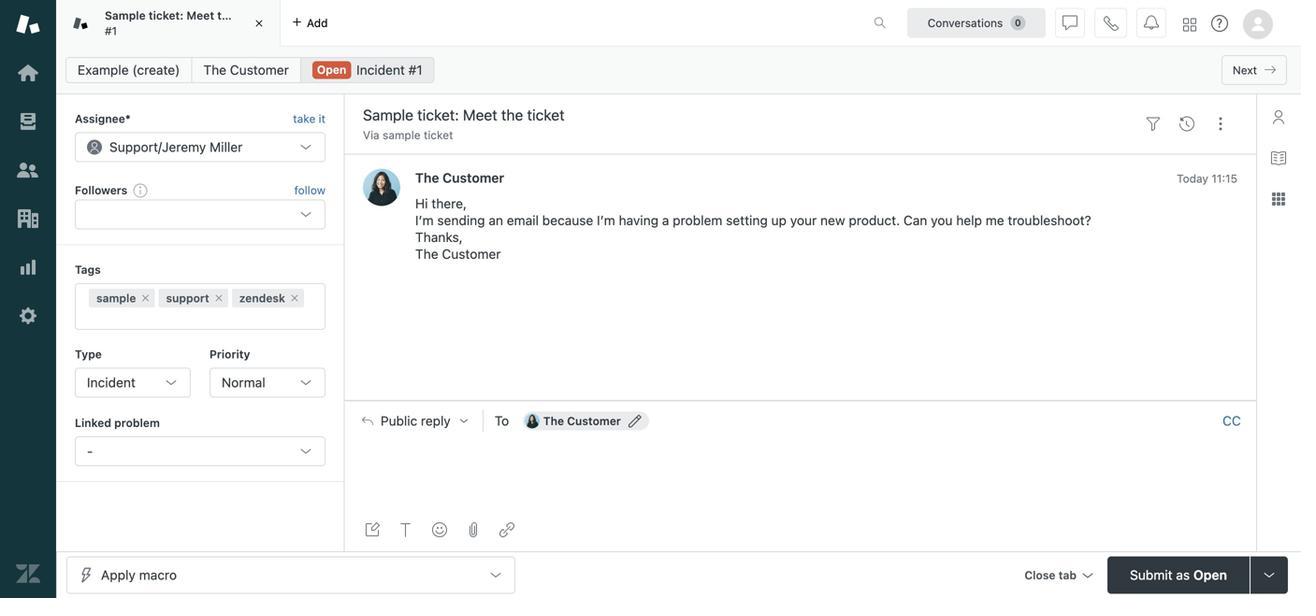 Task type: locate. For each thing, give the bounding box(es) containing it.
add link (cmd k) image
[[500, 523, 515, 538]]

1 remove image from the left
[[140, 293, 151, 304]]

organizations image
[[16, 207, 40, 231]]

1 horizontal spatial i'm
[[597, 213, 615, 228]]

customer
[[230, 62, 289, 78], [443, 170, 504, 186], [442, 246, 501, 262], [567, 415, 621, 428]]

the customer down close image
[[203, 62, 289, 78]]

1 horizontal spatial remove image
[[289, 293, 300, 304]]

zendesk support image
[[16, 12, 40, 36]]

an
[[489, 213, 503, 228]]

ticket right 'the'
[[238, 9, 270, 22]]

example (create)
[[78, 62, 180, 78]]

tab
[[56, 0, 281, 47]]

customer inside hi there, i'm sending an email because i'm having a problem setting up your new product. can you help me troubleshoot? thanks, the customer
[[442, 246, 501, 262]]

cc
[[1223, 413, 1242, 429]]

secondary element
[[56, 51, 1302, 89]]

sample right via
[[383, 129, 421, 142]]

#1 down tabs tab list
[[409, 62, 423, 78]]

hi
[[415, 196, 428, 211]]

macro
[[139, 568, 177, 583]]

problem right a
[[673, 213, 723, 228]]

close tab button
[[1017, 557, 1100, 597]]

0 vertical spatial open
[[317, 63, 346, 76]]

incident inside secondary element
[[357, 62, 405, 78]]

0 vertical spatial #1
[[105, 24, 117, 37]]

0 horizontal spatial incident
[[87, 375, 136, 391]]

1 vertical spatial problem
[[114, 417, 160, 430]]

i'm down the hi
[[415, 213, 434, 228]]

jeremy
[[162, 139, 206, 155]]

linked
[[75, 417, 111, 430]]

the customer link up there,
[[415, 170, 504, 186]]

#1 down the sample
[[105, 24, 117, 37]]

there,
[[432, 196, 467, 211]]

open right 'as'
[[1194, 568, 1228, 583]]

problem
[[673, 213, 723, 228], [114, 417, 160, 430]]

incident
[[357, 62, 405, 78], [87, 375, 136, 391]]

the down thanks,
[[415, 246, 439, 262]]

customer down close image
[[230, 62, 289, 78]]

sample ticket: meet the ticket #1
[[105, 9, 270, 37]]

the customer link inside secondary element
[[191, 57, 301, 83]]

0 horizontal spatial #1
[[105, 24, 117, 37]]

today 11:15
[[1177, 172, 1238, 185]]

to
[[495, 413, 509, 429]]

incident inside popup button
[[87, 375, 136, 391]]

tags
[[75, 264, 101, 277]]

#1
[[105, 24, 117, 37], [409, 62, 423, 78]]

email
[[507, 213, 539, 228]]

the
[[217, 9, 235, 22]]

me
[[986, 213, 1005, 228]]

zendesk
[[239, 292, 285, 305]]

problem down "incident" popup button
[[114, 417, 160, 430]]

support
[[166, 292, 209, 305]]

public
[[381, 413, 418, 429]]

filter image
[[1146, 117, 1161, 132]]

customer up there,
[[443, 170, 504, 186]]

remove image
[[213, 293, 224, 304]]

2 vertical spatial the customer
[[543, 415, 621, 428]]

add button
[[281, 0, 339, 46]]

close tab
[[1025, 569, 1077, 582]]

1 horizontal spatial the customer link
[[415, 170, 504, 186]]

1 horizontal spatial problem
[[673, 213, 723, 228]]

button displays agent's chat status as invisible. image
[[1063, 15, 1078, 30]]

0 vertical spatial the customer link
[[191, 57, 301, 83]]

incident #1
[[357, 62, 423, 78]]

0 horizontal spatial sample
[[96, 292, 136, 305]]

sample
[[383, 129, 421, 142], [96, 292, 136, 305]]

sending
[[437, 213, 485, 228]]

product.
[[849, 213, 900, 228]]

0 horizontal spatial the customer
[[203, 62, 289, 78]]

the customer
[[203, 62, 289, 78], [415, 170, 504, 186], [543, 415, 621, 428]]

meet
[[187, 9, 214, 22]]

info on adding followers image
[[133, 183, 148, 198]]

0 horizontal spatial open
[[317, 63, 346, 76]]

the inside secondary element
[[203, 62, 227, 78]]

customer@example.com image
[[525, 414, 540, 429]]

1 vertical spatial incident
[[87, 375, 136, 391]]

zendesk image
[[16, 562, 40, 587]]

follow button
[[294, 182, 326, 199]]

notifications image
[[1144, 15, 1159, 30]]

sample down the tags
[[96, 292, 136, 305]]

troubleshoot?
[[1008, 213, 1092, 228]]

open down add
[[317, 63, 346, 76]]

1 horizontal spatial ticket
[[424, 129, 453, 142]]

i'm
[[415, 213, 434, 228], [597, 213, 615, 228]]

customers image
[[16, 158, 40, 182]]

you
[[931, 213, 953, 228]]

ticket inside the sample ticket: meet the ticket #1
[[238, 9, 270, 22]]

via sample ticket
[[363, 129, 453, 142]]

tabs tab list
[[56, 0, 854, 47]]

the customer link down close image
[[191, 57, 301, 83]]

the customer link
[[191, 57, 301, 83], [415, 170, 504, 186]]

format text image
[[399, 523, 414, 538]]

ticket:
[[149, 9, 184, 22]]

remove image left the support
[[140, 293, 151, 304]]

the customer inside secondary element
[[203, 62, 289, 78]]

it
[[319, 112, 326, 125]]

incident up via
[[357, 62, 405, 78]]

0 horizontal spatial ticket
[[238, 9, 270, 22]]

incident for incident
[[87, 375, 136, 391]]

ticket right via
[[424, 129, 453, 142]]

the customer up there,
[[415, 170, 504, 186]]

1 horizontal spatial incident
[[357, 62, 405, 78]]

0 vertical spatial the customer
[[203, 62, 289, 78]]

0 vertical spatial problem
[[673, 213, 723, 228]]

the
[[203, 62, 227, 78], [415, 170, 439, 186], [415, 246, 439, 262], [543, 415, 564, 428]]

follow
[[294, 184, 326, 197]]

ticket
[[238, 9, 270, 22], [424, 129, 453, 142]]

support
[[109, 139, 158, 155]]

1 vertical spatial #1
[[409, 62, 423, 78]]

1 horizontal spatial open
[[1194, 568, 1228, 583]]

conversations button
[[908, 8, 1046, 38]]

example
[[78, 62, 129, 78]]

apply
[[101, 568, 136, 583]]

the down the sample ticket: meet the ticket #1
[[203, 62, 227, 78]]

tab containing sample ticket: meet the ticket
[[56, 0, 281, 47]]

sample
[[105, 9, 146, 22]]

submit as open
[[1130, 568, 1228, 583]]

priority
[[210, 348, 250, 361]]

remove image for zendesk
[[289, 293, 300, 304]]

0 horizontal spatial the customer link
[[191, 57, 301, 83]]

linked problem
[[75, 417, 160, 430]]

the customer right customer@example.com icon
[[543, 415, 621, 428]]

because
[[542, 213, 594, 228]]

main element
[[0, 0, 56, 599]]

0 vertical spatial incident
[[357, 62, 405, 78]]

1 horizontal spatial sample
[[383, 129, 421, 142]]

i'm left 'having'
[[597, 213, 615, 228]]

your
[[790, 213, 817, 228]]

open
[[317, 63, 346, 76], [1194, 568, 1228, 583]]

1 horizontal spatial the customer
[[415, 170, 504, 186]]

0 vertical spatial ticket
[[238, 9, 270, 22]]

zendesk products image
[[1184, 18, 1197, 31]]

remove image
[[140, 293, 151, 304], [289, 293, 300, 304]]

2 remove image from the left
[[289, 293, 300, 304]]

conversations
[[928, 16, 1003, 29]]

up
[[772, 213, 787, 228]]

add
[[307, 16, 328, 29]]

1 vertical spatial ticket
[[424, 129, 453, 142]]

customer down sending
[[442, 246, 501, 262]]

0 horizontal spatial remove image
[[140, 293, 151, 304]]

1 horizontal spatial #1
[[409, 62, 423, 78]]

miller
[[210, 139, 243, 155]]

0 horizontal spatial i'm
[[415, 213, 434, 228]]

1 vertical spatial the customer link
[[415, 170, 504, 186]]

remove image right zendesk
[[289, 293, 300, 304]]

incident down type
[[87, 375, 136, 391]]

close
[[1025, 569, 1056, 582]]

2 horizontal spatial the customer
[[543, 415, 621, 428]]

displays possible ticket submission types image
[[1262, 568, 1277, 583]]

can
[[904, 213, 928, 228]]



Task type: describe. For each thing, give the bounding box(es) containing it.
via
[[363, 129, 380, 142]]

support / jeremy miller
[[109, 139, 243, 155]]

normal
[[222, 375, 265, 391]]

reporting image
[[16, 255, 40, 280]]

customer context image
[[1272, 109, 1287, 124]]

edit user image
[[629, 415, 642, 428]]

having
[[619, 213, 659, 228]]

remove image for sample
[[140, 293, 151, 304]]

apps image
[[1272, 192, 1287, 207]]

ticket actions image
[[1214, 117, 1229, 132]]

0 vertical spatial sample
[[383, 129, 421, 142]]

/
[[158, 139, 162, 155]]

incident button
[[75, 368, 191, 398]]

followers element
[[75, 200, 326, 230]]

customer inside secondary element
[[230, 62, 289, 78]]

cc button
[[1223, 413, 1242, 430]]

Today 11:15 text field
[[1177, 172, 1238, 185]]

the right customer@example.com icon
[[543, 415, 564, 428]]

public reply
[[381, 413, 451, 429]]

open inside secondary element
[[317, 63, 346, 76]]

help
[[957, 213, 983, 228]]

reply
[[421, 413, 451, 429]]

problem inside hi there, i'm sending an email because i'm having a problem setting up your new product. can you help me troubleshoot? thanks, the customer
[[673, 213, 723, 228]]

hi there, i'm sending an email because i'm having a problem setting up your new product. can you help me troubleshoot? thanks, the customer
[[415, 196, 1092, 262]]

normal button
[[210, 368, 326, 398]]

admin image
[[16, 304, 40, 328]]

insert emojis image
[[432, 523, 447, 538]]

add attachment image
[[466, 523, 481, 538]]

close image
[[250, 14, 269, 33]]

incident for incident #1
[[357, 62, 405, 78]]

Subject field
[[359, 104, 1133, 126]]

hide composer image
[[793, 393, 808, 408]]

1 vertical spatial the customer
[[415, 170, 504, 186]]

-
[[87, 444, 93, 459]]

submit
[[1130, 568, 1173, 583]]

assignee* element
[[75, 132, 326, 162]]

1 vertical spatial sample
[[96, 292, 136, 305]]

avatar image
[[363, 169, 400, 206]]

followers
[[75, 184, 127, 197]]

tab
[[1059, 569, 1077, 582]]

setting
[[726, 213, 768, 228]]

public reply button
[[345, 402, 483, 441]]

(create)
[[132, 62, 180, 78]]

the up the hi
[[415, 170, 439, 186]]

0 horizontal spatial problem
[[114, 417, 160, 430]]

knowledge image
[[1272, 151, 1287, 166]]

draft mode image
[[365, 523, 380, 538]]

customer left edit user "icon"
[[567, 415, 621, 428]]

example (create) button
[[66, 57, 192, 83]]

#1 inside the sample ticket: meet the ticket #1
[[105, 24, 117, 37]]

1 vertical spatial open
[[1194, 568, 1228, 583]]

apply macro
[[101, 568, 177, 583]]

thanks,
[[415, 230, 463, 245]]

11:15
[[1212, 172, 1238, 185]]

assignee*
[[75, 112, 131, 125]]

a
[[662, 213, 669, 228]]

as
[[1177, 568, 1190, 583]]

linked problem element
[[75, 437, 326, 467]]

today
[[1177, 172, 1209, 185]]

1 i'm from the left
[[415, 213, 434, 228]]

2 i'm from the left
[[597, 213, 615, 228]]

take
[[293, 112, 316, 125]]

take it
[[293, 112, 326, 125]]

take it button
[[293, 109, 326, 128]]

events image
[[1180, 117, 1195, 132]]

#1 inside secondary element
[[409, 62, 423, 78]]

get started image
[[16, 61, 40, 85]]

next
[[1233, 64, 1258, 77]]

new
[[821, 213, 846, 228]]

views image
[[16, 109, 40, 134]]

type
[[75, 348, 102, 361]]

get help image
[[1212, 15, 1229, 32]]

next button
[[1222, 55, 1288, 85]]

the inside hi there, i'm sending an email because i'm having a problem setting up your new product. can you help me troubleshoot? thanks, the customer
[[415, 246, 439, 262]]



Task type: vqa. For each thing, say whether or not it's contained in the screenshot.
Explore
no



